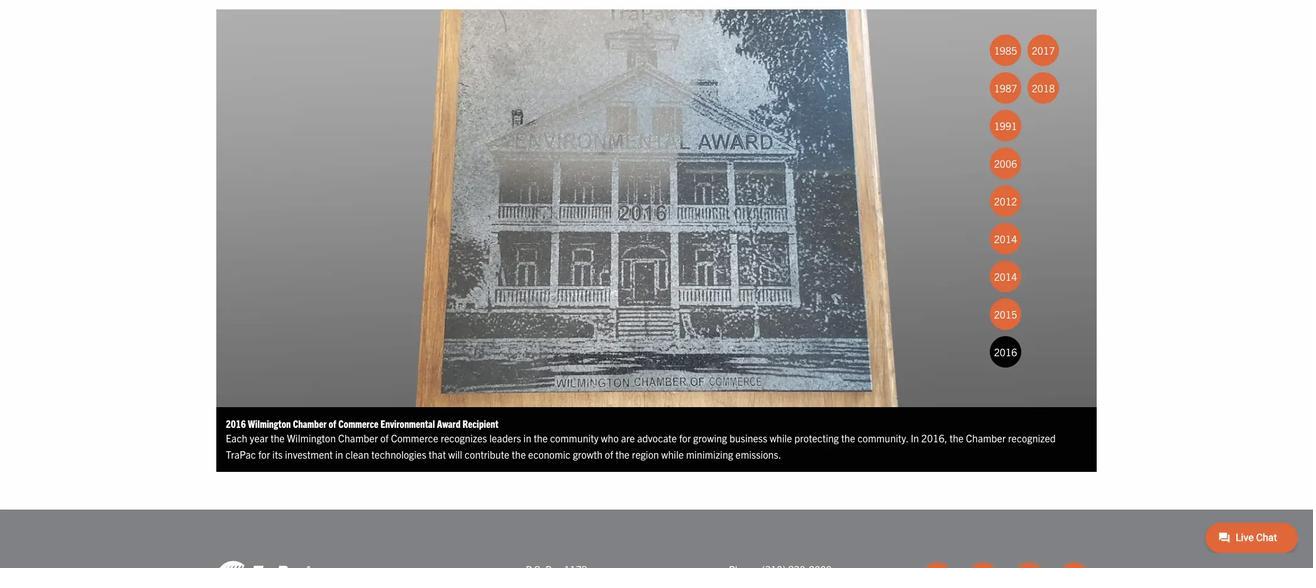 Task type: describe. For each thing, give the bounding box(es) containing it.
the up economic at left
[[534, 432, 548, 445]]

community
[[550, 432, 599, 445]]

2018
[[1032, 82, 1055, 94]]

1 vertical spatial of
[[380, 432, 389, 445]]

business
[[729, 432, 767, 445]]

2 2014 from the top
[[994, 270, 1017, 283]]

0 horizontal spatial in
[[335, 448, 343, 461]]

growth
[[573, 448, 603, 461]]

0 vertical spatial of
[[329, 417, 336, 430]]

each
[[226, 432, 247, 445]]

1 2014 from the top
[[994, 233, 1017, 245]]

1991
[[994, 119, 1017, 132]]

1985
[[994, 44, 1017, 57]]

2 horizontal spatial chamber
[[966, 432, 1006, 445]]

investment
[[285, 448, 333, 461]]

the right 2016,
[[950, 432, 964, 445]]

2 horizontal spatial of
[[605, 448, 613, 461]]

0 horizontal spatial for
[[258, 448, 270, 461]]

1987
[[994, 82, 1017, 94]]

community.
[[858, 432, 908, 445]]

0 vertical spatial in
[[523, 432, 531, 445]]

technologies
[[371, 448, 426, 461]]

the up its
[[271, 432, 285, 445]]

2016 for 2016
[[994, 346, 1017, 358]]

2016 wilmington chamber of commerce environmental award recipient each year the wilmington chamber of commerce recognizes leaders in the community who are advocate for growing business while protecting the community. in 2016, the chamber recognized trapac for its investment in clean technologies that will contribute the economic growth of the region while minimizing emissions.
[[226, 417, 1056, 461]]

contribute
[[465, 448, 509, 461]]

will
[[448, 448, 462, 461]]

trapac
[[226, 448, 256, 461]]

that
[[429, 448, 446, 461]]

corporate image
[[216, 561, 311, 569]]

protecting
[[795, 432, 839, 445]]

2015
[[994, 308, 1017, 321]]

emissions.
[[736, 448, 781, 461]]

minimizing
[[686, 448, 733, 461]]

1 vertical spatial commerce
[[391, 432, 438, 445]]



Task type: locate. For each thing, give the bounding box(es) containing it.
0 vertical spatial 2014
[[994, 233, 1017, 245]]

1 horizontal spatial for
[[679, 432, 691, 445]]

0 horizontal spatial of
[[329, 417, 336, 430]]

in left clean
[[335, 448, 343, 461]]

in right the "leaders"
[[523, 432, 531, 445]]

2016 inside "2016 wilmington chamber of commerce environmental award recipient each year the wilmington chamber of commerce recognizes leaders in the community who are advocate for growing business while protecting the community. in 2016, the chamber recognized trapac for its investment in clean technologies that will contribute the economic growth of the region while minimizing emissions."
[[226, 417, 246, 430]]

2016
[[994, 346, 1017, 358], [226, 417, 246, 430]]

1 vertical spatial in
[[335, 448, 343, 461]]

leaders
[[489, 432, 521, 445]]

the right the protecting
[[841, 432, 855, 445]]

the down are
[[616, 448, 630, 461]]

1 horizontal spatial of
[[380, 432, 389, 445]]

wilmington up year
[[248, 417, 291, 430]]

environmental
[[380, 417, 435, 430]]

wilmington
[[248, 417, 291, 430], [287, 432, 336, 445]]

year
[[250, 432, 268, 445]]

commerce down environmental
[[391, 432, 438, 445]]

in
[[911, 432, 919, 445]]

recipient
[[463, 417, 498, 430]]

0 vertical spatial 2016
[[994, 346, 1017, 358]]

while down advocate
[[661, 448, 684, 461]]

in
[[523, 432, 531, 445], [335, 448, 343, 461]]

1 horizontal spatial chamber
[[338, 432, 378, 445]]

while up emissions.
[[770, 432, 792, 445]]

1 vertical spatial wilmington
[[287, 432, 336, 445]]

advocate
[[637, 432, 677, 445]]

the
[[271, 432, 285, 445], [534, 432, 548, 445], [841, 432, 855, 445], [950, 432, 964, 445], [512, 448, 526, 461], [616, 448, 630, 461]]

2017
[[1032, 44, 1055, 57]]

chamber
[[293, 417, 327, 430], [338, 432, 378, 445], [966, 432, 1006, 445]]

2006
[[994, 157, 1017, 170]]

of up technologies
[[380, 432, 389, 445]]

2016 for 2016 wilmington chamber of commerce environmental award recipient each year the wilmington chamber of commerce recognizes leaders in the community who are advocate for growing business while protecting the community. in 2016, the chamber recognized trapac for its investment in clean technologies that will contribute the economic growth of the region while minimizing emissions.
[[226, 417, 246, 430]]

0 vertical spatial wilmington
[[248, 417, 291, 430]]

for left its
[[258, 448, 270, 461]]

1 vertical spatial for
[[258, 448, 270, 461]]

1 horizontal spatial commerce
[[391, 432, 438, 445]]

commerce
[[338, 417, 378, 430], [391, 432, 438, 445]]

1 vertical spatial 2014
[[994, 270, 1017, 283]]

0 vertical spatial for
[[679, 432, 691, 445]]

0 vertical spatial commerce
[[338, 417, 378, 430]]

the down the "leaders"
[[512, 448, 526, 461]]

of up investment
[[329, 417, 336, 430]]

2016,
[[921, 432, 947, 445]]

0 horizontal spatial 2016
[[226, 417, 246, 430]]

recognizes
[[441, 432, 487, 445]]

for
[[679, 432, 691, 445], [258, 448, 270, 461]]

2014 up 2015
[[994, 270, 1017, 283]]

1 vertical spatial 2016
[[226, 417, 246, 430]]

economic
[[528, 448, 571, 461]]

2016 up the each
[[226, 417, 246, 430]]

while
[[770, 432, 792, 445], [661, 448, 684, 461]]

award
[[437, 417, 461, 430]]

0 vertical spatial while
[[770, 432, 792, 445]]

2016 down 2015
[[994, 346, 1017, 358]]

chamber up clean
[[338, 432, 378, 445]]

are
[[621, 432, 635, 445]]

1 horizontal spatial in
[[523, 432, 531, 445]]

chamber up investment
[[293, 417, 327, 430]]

wilmington up investment
[[287, 432, 336, 445]]

clean
[[345, 448, 369, 461]]

0 horizontal spatial chamber
[[293, 417, 327, 430]]

for left growing
[[679, 432, 691, 445]]

0 horizontal spatial commerce
[[338, 417, 378, 430]]

recognized
[[1008, 432, 1056, 445]]

chamber left recognized
[[966, 432, 1006, 445]]

of down who
[[605, 448, 613, 461]]

region
[[632, 448, 659, 461]]

1 vertical spatial while
[[661, 448, 684, 461]]

1 horizontal spatial while
[[770, 432, 792, 445]]

growing
[[693, 432, 727, 445]]

2014 down 2012
[[994, 233, 1017, 245]]

commerce up clean
[[338, 417, 378, 430]]

2012
[[994, 195, 1017, 208]]

2 vertical spatial of
[[605, 448, 613, 461]]

who
[[601, 432, 619, 445]]

2014
[[994, 233, 1017, 245], [994, 270, 1017, 283]]

footer
[[0, 510, 1313, 569]]

0 horizontal spatial while
[[661, 448, 684, 461]]

1 horizontal spatial 2016
[[994, 346, 1017, 358]]

of
[[329, 417, 336, 430], [380, 432, 389, 445], [605, 448, 613, 461]]

its
[[272, 448, 283, 461]]



Task type: vqa. For each thing, say whether or not it's contained in the screenshot.
About Us
no



